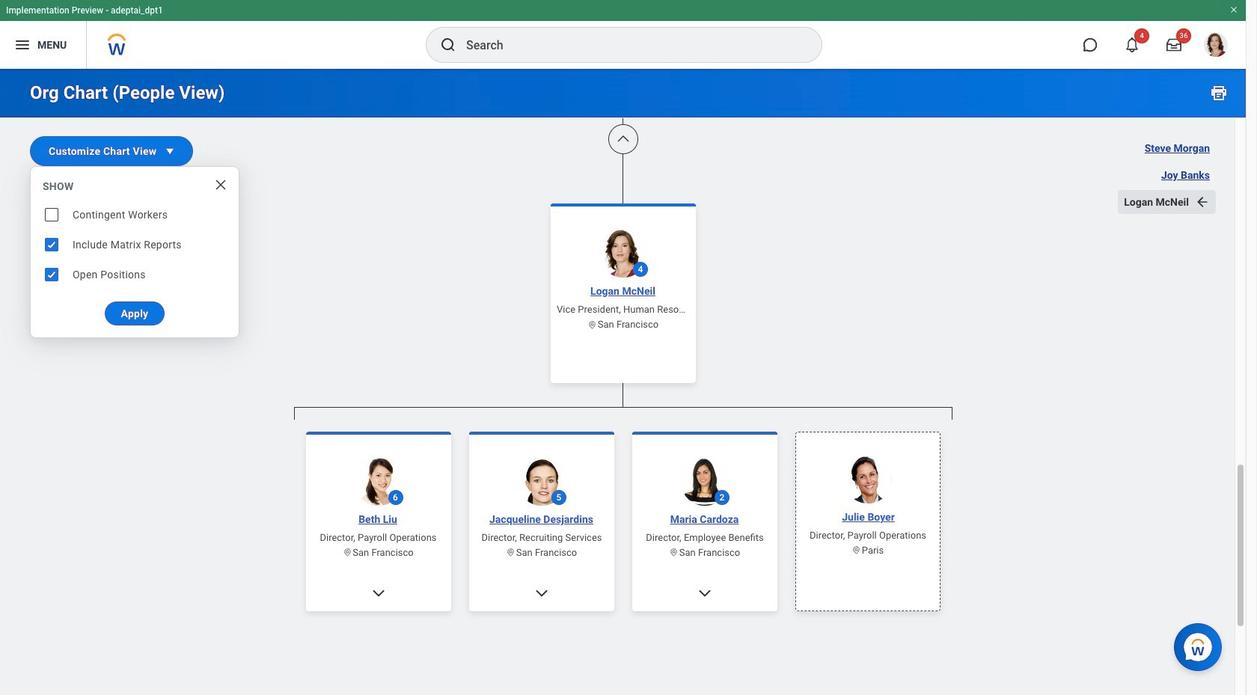 Task type: locate. For each thing, give the bounding box(es) containing it.
0 horizontal spatial chevron down image
[[371, 586, 386, 601]]

print org chart image
[[1210, 84, 1228, 102]]

main content
[[0, 0, 1246, 695]]

0 horizontal spatial location image
[[343, 548, 353, 558]]

location image
[[852, 546, 862, 555], [506, 548, 516, 558], [669, 548, 679, 558]]

2 horizontal spatial chevron down image
[[697, 586, 712, 601]]

2 chevron down image from the left
[[534, 586, 549, 601]]

Search Workday  search field
[[466, 28, 791, 61]]

arrow left image
[[1195, 195, 1210, 210]]

banner
[[0, 0, 1246, 69]]

chevron down image for location icon to the middle
[[697, 586, 712, 601]]

3 chevron down image from the left
[[697, 586, 712, 601]]

1 horizontal spatial chevron down image
[[534, 586, 549, 601]]

0 vertical spatial location image
[[588, 320, 597, 329]]

0 horizontal spatial location image
[[506, 548, 516, 558]]

dialog
[[30, 166, 240, 338]]

1 vertical spatial location image
[[343, 548, 353, 558]]

chevron down image
[[371, 586, 386, 601], [534, 586, 549, 601], [697, 586, 712, 601]]

profile logan mcneil image
[[1204, 33, 1228, 60]]

location image
[[588, 320, 597, 329], [343, 548, 353, 558]]

location image inside logan mcneil, logan mcneil, 4 direct reports element
[[343, 548, 353, 558]]

x image
[[213, 177, 228, 192]]



Task type: vqa. For each thing, say whether or not it's contained in the screenshot.
caret down image on the left top of page
yes



Task type: describe. For each thing, give the bounding box(es) containing it.
search image
[[439, 36, 457, 54]]

inbox large image
[[1167, 37, 1182, 52]]

notifications large image
[[1125, 37, 1140, 52]]

1 horizontal spatial location image
[[669, 548, 679, 558]]

2 horizontal spatial location image
[[852, 546, 862, 555]]

chevron up image
[[616, 132, 631, 147]]

justify image
[[13, 36, 31, 54]]

logan mcneil, logan mcneil, 4 direct reports element
[[294, 420, 952, 695]]

1 horizontal spatial location image
[[588, 320, 597, 329]]

chevron down image for location icon to the left
[[534, 586, 549, 601]]

1 chevron down image from the left
[[371, 586, 386, 601]]

close environment banner image
[[1230, 5, 1239, 14]]

caret down image
[[163, 144, 178, 159]]



